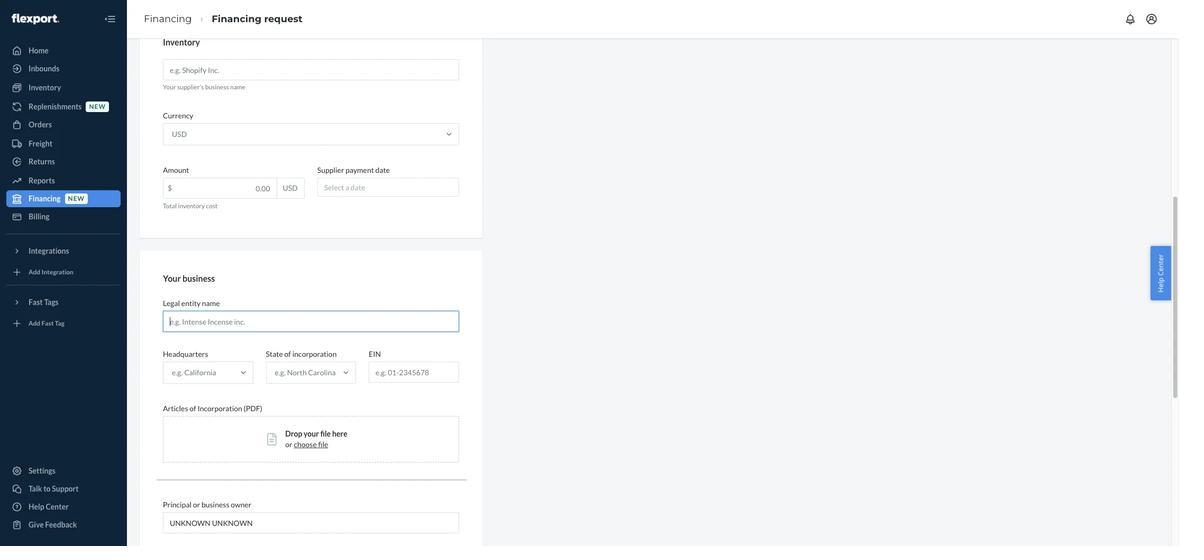 Task type: vqa. For each thing, say whether or not it's contained in the screenshot.
Inbounds link
yes



Task type: describe. For each thing, give the bounding box(es) containing it.
tag
[[55, 320, 64, 328]]

of for state
[[284, 350, 291, 359]]

supplier's
[[177, 83, 204, 91]]

billing
[[29, 212, 49, 221]]

inventory link
[[6, 79, 121, 96]]

help center inside button
[[1156, 254, 1166, 292]]

fast tags button
[[6, 294, 121, 311]]

(pdf)
[[244, 404, 262, 413]]

financing request
[[212, 13, 303, 25]]

date for supplier payment date
[[375, 166, 390, 175]]

principal
[[163, 500, 192, 509]]

close navigation image
[[104, 13, 116, 25]]

amount
[[163, 166, 189, 175]]

articles of incorporation (pdf)
[[163, 404, 262, 413]]

0.00 text field
[[163, 178, 276, 199]]

select a date
[[324, 183, 365, 192]]

headquarters
[[163, 350, 208, 359]]

center inside button
[[1156, 254, 1166, 276]]

principal or business owner
[[163, 500, 252, 509]]

flexport logo image
[[12, 14, 59, 24]]

inbounds link
[[6, 60, 121, 77]]

add for add fast tag
[[29, 320, 40, 328]]

financing for financing link at the left top of the page
[[144, 13, 192, 25]]

of for articles
[[189, 404, 196, 413]]

0 vertical spatial inventory
[[163, 37, 200, 47]]

ein
[[369, 350, 381, 359]]

california
[[184, 368, 216, 377]]

settings
[[29, 467, 56, 476]]

add integration link
[[6, 264, 121, 281]]

breadcrumbs navigation
[[135, 4, 311, 35]]

open notifications image
[[1124, 13, 1137, 25]]

fast inside dropdown button
[[29, 298, 43, 307]]

carolina
[[308, 368, 336, 377]]

business for supplier's
[[205, 83, 229, 91]]

integration
[[42, 268, 74, 276]]

drop
[[285, 430, 302, 439]]

home link
[[6, 42, 121, 59]]

a
[[345, 183, 349, 192]]

supplier
[[317, 166, 344, 175]]

articles
[[163, 404, 188, 413]]

incorporation
[[198, 404, 242, 413]]

billing link
[[6, 208, 121, 225]]

e.g. Intense Incense inc. field
[[163, 311, 459, 332]]

here
[[332, 430, 347, 439]]

financing for financing request
[[212, 13, 262, 25]]

fast tags
[[29, 298, 59, 307]]

e.g. north carolina
[[275, 368, 336, 377]]

tags
[[44, 298, 59, 307]]

supplier payment date
[[317, 166, 390, 175]]

settings link
[[6, 463, 121, 480]]

legal entity name
[[163, 299, 220, 308]]

your
[[304, 430, 319, 439]]

state
[[266, 350, 283, 359]]

your business
[[163, 274, 215, 284]]

integrations
[[29, 247, 69, 256]]

help inside button
[[1156, 277, 1166, 292]]

financing request link
[[212, 13, 303, 25]]

file alt image
[[267, 433, 277, 446]]

north
[[287, 368, 307, 377]]

1 vertical spatial name
[[202, 299, 220, 308]]

owner
[[231, 500, 252, 509]]

incorporation
[[292, 350, 337, 359]]

1 horizontal spatial name
[[230, 83, 245, 91]]

new for replenishments
[[89, 103, 106, 111]]



Task type: locate. For each thing, give the bounding box(es) containing it.
0 horizontal spatial financing
[[29, 194, 61, 203]]

1 vertical spatial inventory
[[29, 83, 61, 92]]

talk to support
[[29, 485, 79, 494]]

choose
[[294, 440, 317, 449]]

0 vertical spatial help
[[1156, 277, 1166, 292]]

0 horizontal spatial or
[[193, 500, 200, 509]]

Owner's full name field
[[163, 513, 459, 534]]

usd down currency at the top left of the page
[[172, 130, 187, 139]]

1 horizontal spatial center
[[1156, 254, 1166, 276]]

date right payment
[[375, 166, 390, 175]]

1 horizontal spatial financing
[[144, 13, 192, 25]]

1 horizontal spatial or
[[285, 440, 292, 449]]

0 vertical spatial your
[[163, 83, 176, 91]]

1 vertical spatial usd
[[283, 184, 298, 193]]

inbounds
[[29, 64, 59, 73]]

inventory down financing link at the left top of the page
[[163, 37, 200, 47]]

0 vertical spatial new
[[89, 103, 106, 111]]

add
[[29, 268, 40, 276], [29, 320, 40, 328]]

help center
[[1156, 254, 1166, 292], [29, 503, 69, 512]]

returns
[[29, 157, 55, 166]]

name right "supplier's"
[[230, 83, 245, 91]]

legal
[[163, 299, 180, 308]]

1 horizontal spatial of
[[284, 350, 291, 359]]

1 vertical spatial file
[[318, 440, 328, 449]]

e.g. left north
[[275, 368, 286, 377]]

file
[[320, 430, 331, 439], [318, 440, 328, 449]]

0 vertical spatial date
[[375, 166, 390, 175]]

help center button
[[1151, 246, 1171, 300]]

0 horizontal spatial date
[[351, 183, 365, 192]]

file left the 'here'
[[320, 430, 331, 439]]

financing
[[144, 13, 192, 25], [212, 13, 262, 25], [29, 194, 61, 203]]

inventory down inbounds
[[29, 83, 61, 92]]

of right state
[[284, 350, 291, 359]]

2 horizontal spatial financing
[[212, 13, 262, 25]]

1 vertical spatial center
[[46, 503, 69, 512]]

0 horizontal spatial help
[[29, 503, 44, 512]]

fast
[[29, 298, 43, 307], [42, 320, 54, 328]]

replenishments
[[29, 102, 82, 111]]

business
[[205, 83, 229, 91], [183, 274, 215, 284], [202, 500, 229, 509]]

e.g. for e.g. north carolina
[[275, 368, 286, 377]]

1 vertical spatial of
[[189, 404, 196, 413]]

1 vertical spatial your
[[163, 274, 181, 284]]

1 add from the top
[[29, 268, 40, 276]]

0 horizontal spatial new
[[68, 195, 85, 203]]

e.g. 01-2345678 text field
[[369, 362, 458, 383]]

usd left select
[[283, 184, 298, 193]]

new up 'orders' link
[[89, 103, 106, 111]]

drop your file here or choose file
[[285, 430, 347, 449]]

0 vertical spatial help center
[[1156, 254, 1166, 292]]

usd
[[172, 130, 187, 139], [283, 184, 298, 193]]

select
[[324, 183, 344, 192]]

date
[[375, 166, 390, 175], [351, 183, 365, 192]]

fast left tag
[[42, 320, 54, 328]]

1 horizontal spatial e.g.
[[275, 368, 286, 377]]

0 horizontal spatial inventory
[[29, 83, 61, 92]]

or right principal
[[193, 500, 200, 509]]

0 vertical spatial of
[[284, 350, 291, 359]]

inventory
[[163, 37, 200, 47], [29, 83, 61, 92]]

add left "integration"
[[29, 268, 40, 276]]

to
[[43, 485, 51, 494]]

name
[[230, 83, 245, 91], [202, 299, 220, 308]]

1 horizontal spatial new
[[89, 103, 106, 111]]

0 horizontal spatial e.g.
[[172, 368, 183, 377]]

new
[[89, 103, 106, 111], [68, 195, 85, 203]]

give feedback button
[[6, 517, 121, 534]]

your for your business
[[163, 274, 181, 284]]

help center link
[[6, 499, 121, 516]]

2 vertical spatial business
[[202, 500, 229, 509]]

home
[[29, 46, 49, 55]]

e.g.
[[172, 368, 183, 377], [275, 368, 286, 377]]

state of incorporation
[[266, 350, 337, 359]]

of
[[284, 350, 291, 359], [189, 404, 196, 413]]

1 your from the top
[[163, 83, 176, 91]]

payment
[[346, 166, 374, 175]]

your left "supplier's"
[[163, 83, 176, 91]]

give feedback
[[29, 521, 77, 530]]

0 horizontal spatial help center
[[29, 503, 69, 512]]

name right entity
[[202, 299, 220, 308]]

0 horizontal spatial center
[[46, 503, 69, 512]]

add integration
[[29, 268, 74, 276]]

currency
[[163, 111, 193, 120]]

business for or
[[202, 500, 229, 509]]

entity
[[181, 299, 201, 308]]

1 vertical spatial help
[[29, 503, 44, 512]]

file down your
[[318, 440, 328, 449]]

inventory inside inventory link
[[29, 83, 61, 92]]

talk to support button
[[6, 481, 121, 498]]

1 vertical spatial new
[[68, 195, 85, 203]]

2 e.g. from the left
[[275, 368, 286, 377]]

e.g. california
[[172, 368, 216, 377]]

new for financing
[[68, 195, 85, 203]]

1 vertical spatial date
[[351, 183, 365, 192]]

your for your supplier's business name
[[163, 83, 176, 91]]

freight link
[[6, 135, 121, 152]]

add fast tag
[[29, 320, 64, 328]]

1 vertical spatial business
[[183, 274, 215, 284]]

0 vertical spatial name
[[230, 83, 245, 91]]

reports
[[29, 176, 55, 185]]

date for select a date
[[351, 183, 365, 192]]

or down drop
[[285, 440, 292, 449]]

0 vertical spatial fast
[[29, 298, 43, 307]]

feedback
[[45, 521, 77, 530]]

1 vertical spatial or
[[193, 500, 200, 509]]

2 add from the top
[[29, 320, 40, 328]]

your
[[163, 83, 176, 91], [163, 274, 181, 284]]

$
[[168, 184, 172, 193]]

integrations button
[[6, 243, 121, 260]]

0 horizontal spatial of
[[189, 404, 196, 413]]

1 vertical spatial fast
[[42, 320, 54, 328]]

inventory
[[178, 202, 205, 210]]

request
[[264, 13, 303, 25]]

of right articles
[[189, 404, 196, 413]]

0 vertical spatial file
[[320, 430, 331, 439]]

or
[[285, 440, 292, 449], [193, 500, 200, 509]]

or inside the "drop your file here or choose file"
[[285, 440, 292, 449]]

your up legal
[[163, 274, 181, 284]]

business left owner
[[202, 500, 229, 509]]

0 horizontal spatial usd
[[172, 130, 187, 139]]

e.g. for e.g. california
[[172, 368, 183, 377]]

reports link
[[6, 172, 121, 189]]

1 vertical spatial help center
[[29, 503, 69, 512]]

total inventory cost
[[163, 202, 218, 210]]

new down reports link
[[68, 195, 85, 203]]

your supplier's business name
[[163, 83, 245, 91]]

2 your from the top
[[163, 274, 181, 284]]

1 horizontal spatial inventory
[[163, 37, 200, 47]]

center
[[1156, 254, 1166, 276], [46, 503, 69, 512]]

open account menu image
[[1145, 13, 1158, 25]]

financing link
[[144, 13, 192, 25]]

returns link
[[6, 153, 121, 170]]

0 vertical spatial usd
[[172, 130, 187, 139]]

add down fast tags
[[29, 320, 40, 328]]

support
[[52, 485, 79, 494]]

1 horizontal spatial date
[[375, 166, 390, 175]]

0 vertical spatial add
[[29, 268, 40, 276]]

cost
[[206, 202, 218, 210]]

0 horizontal spatial name
[[202, 299, 220, 308]]

1 horizontal spatial usd
[[283, 184, 298, 193]]

business up legal entity name in the left bottom of the page
[[183, 274, 215, 284]]

1 e.g. from the left
[[172, 368, 183, 377]]

1 horizontal spatial help
[[1156, 277, 1166, 292]]

orders link
[[6, 116, 121, 133]]

talk
[[29, 485, 42, 494]]

give
[[29, 521, 44, 530]]

date right a
[[351, 183, 365, 192]]

1 vertical spatial add
[[29, 320, 40, 328]]

help
[[1156, 277, 1166, 292], [29, 503, 44, 512]]

total
[[163, 202, 177, 210]]

fast left tags
[[29, 298, 43, 307]]

business right "supplier's"
[[205, 83, 229, 91]]

freight
[[29, 139, 52, 148]]

0 vertical spatial center
[[1156, 254, 1166, 276]]

e.g. Shopify Inc. field
[[163, 59, 459, 81]]

e.g. down headquarters
[[172, 368, 183, 377]]

orders
[[29, 120, 52, 129]]

0 vertical spatial or
[[285, 440, 292, 449]]

add for add integration
[[29, 268, 40, 276]]

0 vertical spatial business
[[205, 83, 229, 91]]

add fast tag link
[[6, 315, 121, 332]]

1 horizontal spatial help center
[[1156, 254, 1166, 292]]



